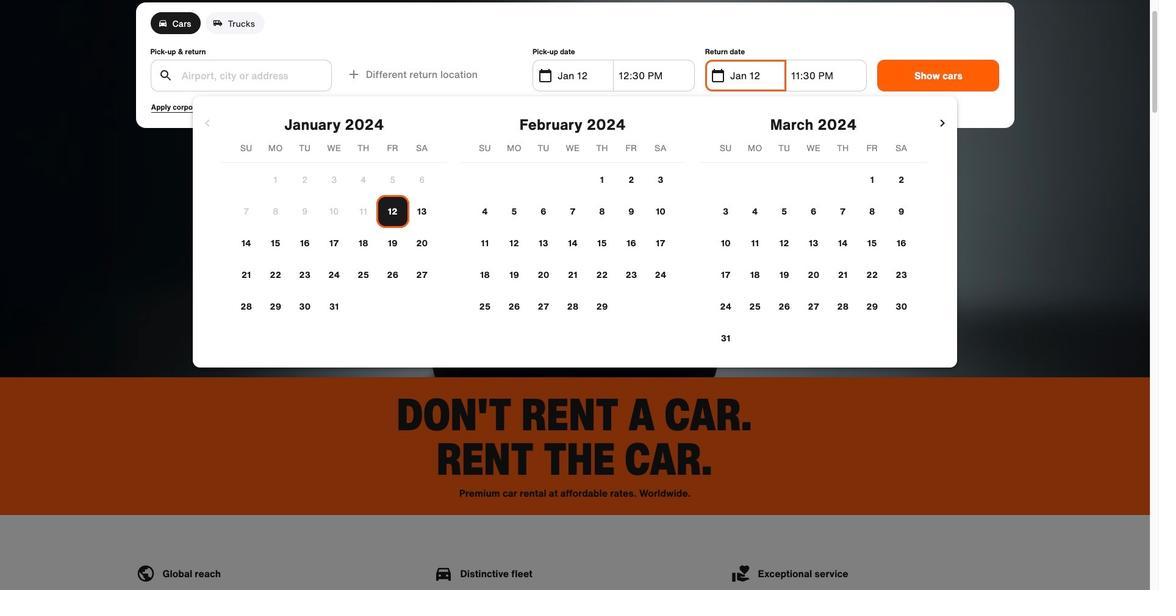 Task type: describe. For each thing, give the bounding box(es) containing it.
Airport, city or address text field
[[180, 60, 324, 91]]

3 row group from the left
[[700, 165, 928, 353]]

premium car rental at affordable rates. worldwide. image
[[0, 0, 1150, 377]]



Task type: locate. For each thing, give the bounding box(es) containing it.
1 horizontal spatial row group
[[461, 165, 685, 321]]

1 row group from the left
[[222, 165, 446, 321]]

0 horizontal spatial row group
[[222, 165, 446, 321]]

row group
[[222, 165, 446, 321], [461, 165, 685, 321], [700, 165, 928, 353]]

row
[[222, 165, 446, 195], [461, 165, 685, 195], [700, 165, 928, 195], [222, 197, 446, 226], [461, 197, 685, 226], [700, 197, 928, 226], [222, 229, 446, 258], [461, 229, 685, 258], [700, 229, 928, 258], [222, 260, 446, 290], [461, 260, 685, 290], [700, 260, 928, 290], [222, 292, 446, 321], [461, 292, 685, 321], [700, 292, 928, 321]]

2 horizontal spatial row group
[[700, 165, 928, 353]]

2 row group from the left
[[461, 165, 685, 321]]



